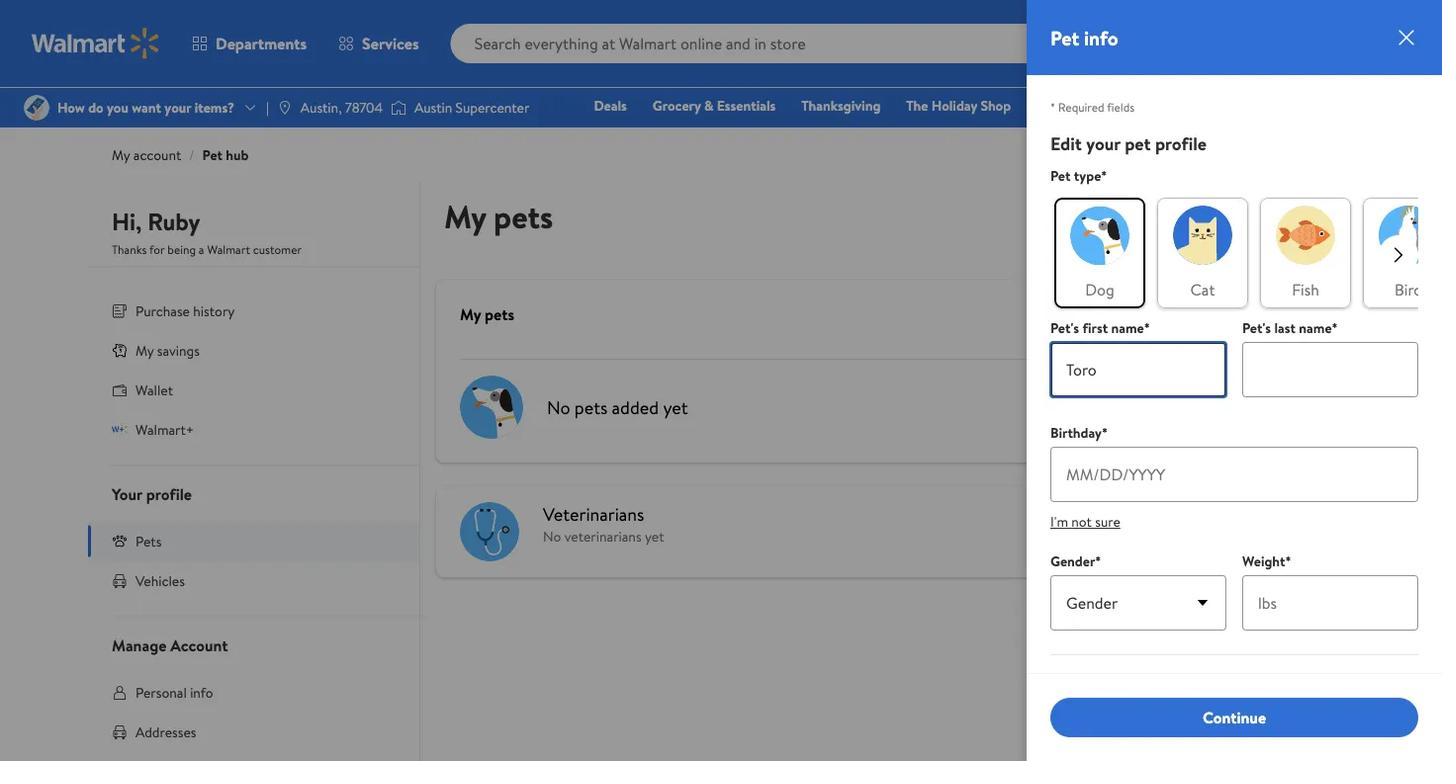 Task type: locate. For each thing, give the bounding box(es) containing it.
0 vertical spatial yet
[[663, 395, 688, 420]]

cat button
[[1157, 198, 1248, 309]]

registry
[[1182, 124, 1232, 143]]

2 vertical spatial icon image
[[112, 533, 128, 549]]

yet inside veterinarians no veterinarians yet
[[645, 527, 664, 546]]

0 horizontal spatial name*
[[1111, 318, 1150, 338]]

type*
[[1074, 166, 1107, 185]]

profile down electronics link at the top right of page
[[1155, 132, 1207, 156]]

info inside personal info link
[[190, 683, 213, 702]]

1 vertical spatial profile
[[146, 483, 192, 505]]

pet's left last
[[1242, 318, 1271, 338]]

name* right first
[[1111, 318, 1150, 338]]

info up finder
[[1084, 24, 1118, 51]]

0 vertical spatial profile
[[1155, 132, 1207, 156]]

Birthday* text field
[[1050, 447, 1418, 502]]

personal info link
[[88, 673, 419, 713]]

icon image inside my savings link
[[112, 343, 128, 358]]

finder
[[1064, 96, 1103, 115]]

first
[[1082, 318, 1108, 338]]

1 vertical spatial pets
[[485, 304, 514, 325]]

icon image
[[112, 343, 128, 358], [112, 422, 128, 437], [112, 533, 128, 549]]

2 icon image from the top
[[112, 422, 128, 437]]

account
[[170, 634, 228, 656]]

vet photo image
[[460, 502, 519, 562]]

name* right last
[[1299, 318, 1338, 338]]

grocery & essentials link
[[644, 95, 785, 116]]

1 horizontal spatial info
[[1084, 24, 1118, 51]]

no left added
[[547, 395, 570, 420]]

profile inside pet info dialog
[[1155, 132, 1207, 156]]

gift
[[1037, 96, 1061, 115]]

history
[[193, 301, 235, 320]]

pets link
[[88, 522, 419, 561]]

hi, ruby link
[[112, 205, 200, 246]]

1 name* from the left
[[1111, 318, 1150, 338]]

/
[[189, 145, 194, 165]]

Walmart Site-Wide search field
[[451, 24, 1108, 63]]

0 vertical spatial no
[[547, 395, 570, 420]]

name* for pet's last name*
[[1299, 318, 1338, 338]]

my pets
[[444, 194, 553, 238], [460, 304, 514, 325]]

icon image left my savings
[[112, 343, 128, 358]]

yet right veterinarians
[[645, 527, 664, 546]]

2 vertical spatial pet
[[1050, 166, 1071, 185]]

thanksgiving link
[[793, 95, 889, 116]]

no left veterinarians
[[543, 527, 561, 546]]

2 pet's from the left
[[1242, 318, 1271, 338]]

walmart
[[207, 241, 250, 258]]

1 vertical spatial my pets
[[460, 304, 514, 325]]

1 vertical spatial info
[[190, 683, 213, 702]]

deals
[[594, 96, 627, 115]]

1 icon image from the top
[[112, 343, 128, 358]]

pet inside group
[[1050, 166, 1071, 185]]

1 horizontal spatial your
[[1195, 672, 1230, 696]]

1 vertical spatial no
[[543, 527, 561, 546]]

info for pet info
[[1084, 24, 1118, 51]]

1 vertical spatial yet
[[645, 527, 664, 546]]

yet right added
[[663, 395, 688, 420]]

health
[[1275, 672, 1324, 696]]

account
[[133, 145, 181, 165]]

0 vertical spatial pet
[[1050, 24, 1079, 51]]

pet type*
[[1050, 166, 1107, 185]]

pet left type*
[[1050, 166, 1071, 185]]

0 vertical spatial icon image
[[112, 343, 128, 358]]

icon image left walmart+
[[112, 422, 128, 437]]

pet's first name*
[[1050, 318, 1150, 338]]

pet
[[1050, 24, 1079, 51], [202, 145, 223, 165], [1050, 166, 1071, 185]]

pet info dialog
[[1027, 0, 1442, 762]]

next slide for pettypescroller list image
[[1379, 235, 1418, 275]]

dismiss image
[[1395, 26, 1418, 49]]

3 icon image from the top
[[112, 533, 128, 549]]

name*
[[1111, 318, 1150, 338], [1299, 318, 1338, 338]]

pet's
[[1050, 318, 1079, 338], [1242, 318, 1271, 338]]

0 vertical spatial pets
[[494, 194, 553, 238]]

electronics registry
[[1129, 96, 1232, 143]]

your
[[112, 483, 142, 505]]

icon image for my savings
[[112, 343, 128, 358]]

6
[[1397, 22, 1404, 39]]

fish
[[1292, 279, 1319, 301]]

the holiday shop link
[[897, 95, 1020, 116]]

fish image image
[[1276, 206, 1335, 265]]

pet up gift finder
[[1050, 24, 1079, 51]]

wallet link
[[88, 370, 419, 410]]

info right personal
[[190, 683, 213, 702]]

bird button
[[1363, 198, 1442, 309]]

pet info
[[1050, 24, 1118, 51]]

icon image left pets
[[112, 533, 128, 549]]

savings
[[157, 341, 200, 360]]

your
[[1086, 132, 1120, 156], [1195, 672, 1230, 696]]

profile right your
[[146, 483, 192, 505]]

0 horizontal spatial pet's
[[1050, 318, 1079, 338]]

no
[[547, 395, 570, 420], [543, 527, 561, 546]]

ruby
[[148, 205, 200, 238]]

my account / pet hub
[[112, 145, 249, 165]]

addresses
[[136, 723, 196, 742]]

1 horizontal spatial pet's
[[1242, 318, 1271, 338]]

add
[[1290, 310, 1314, 329]]

1 vertical spatial pet
[[202, 145, 223, 165]]

pet for pet type*
[[1050, 166, 1071, 185]]

profile
[[1155, 132, 1207, 156], [146, 483, 192, 505]]

your left pet's
[[1195, 672, 1230, 696]]

deals link
[[585, 95, 636, 116]]

your up type*
[[1086, 132, 1120, 156]]

0 horizontal spatial info
[[190, 683, 213, 702]]

i'm not sure
[[1050, 512, 1121, 532]]

1 vertical spatial icon image
[[112, 422, 128, 437]]

yet
[[663, 395, 688, 420], [645, 527, 664, 546]]

info inside pet info dialog
[[1084, 24, 1118, 51]]

1 pet's from the left
[[1050, 318, 1079, 338]]

2 name* from the left
[[1299, 318, 1338, 338]]

pet right /
[[202, 145, 223, 165]]

name* for pet's first name*
[[1111, 318, 1150, 338]]

1 horizontal spatial profile
[[1155, 132, 1207, 156]]

pet hub link
[[202, 145, 249, 165]]

0 vertical spatial info
[[1084, 24, 1118, 51]]

pets
[[136, 532, 162, 551]]

hub
[[226, 145, 249, 165]]

icon image inside the walmart+ link
[[112, 422, 128, 437]]

cat image image
[[1173, 206, 1232, 265]]

customer
[[253, 241, 302, 258]]

6 button
[[1363, 20, 1422, 67]]

2 vertical spatial pets
[[575, 395, 608, 420]]

0 vertical spatial your
[[1086, 132, 1120, 156]]

pet's left first
[[1050, 318, 1079, 338]]

no pets added yet
[[547, 395, 688, 420]]

continue
[[1203, 707, 1266, 729]]

bird image image
[[1379, 206, 1438, 265]]

bird
[[1395, 279, 1422, 301]]

icon image inside pets link
[[112, 533, 128, 549]]

&
[[704, 96, 714, 115]]

0 horizontal spatial profile
[[146, 483, 192, 505]]

1 horizontal spatial name*
[[1299, 318, 1338, 338]]

no inside veterinarians no veterinarians yet
[[543, 527, 561, 546]]



Task type: vqa. For each thing, say whether or not it's contained in the screenshot.
Pet's first name*'s Pet's
yes



Task type: describe. For each thing, give the bounding box(es) containing it.
electronics link
[[1120, 95, 1205, 116]]

grocery & essentials
[[653, 96, 776, 115]]

dog image image
[[1070, 206, 1130, 266]]

hi,
[[112, 205, 142, 238]]

continue button
[[1050, 698, 1418, 738]]

holiday
[[932, 96, 977, 115]]

i'm
[[1050, 512, 1068, 532]]

essentials
[[717, 96, 776, 115]]

purchase
[[136, 301, 190, 320]]

gift finder
[[1037, 96, 1103, 115]]

the
[[906, 96, 928, 115]]

last
[[1274, 318, 1296, 338]]

0 horizontal spatial your
[[1086, 132, 1120, 156]]

manage account
[[112, 634, 228, 656]]

Pet's last name* text field
[[1242, 342, 1418, 398]]

electronics
[[1129, 96, 1196, 115]]

hi, ruby thanks for being a walmart customer
[[112, 205, 302, 258]]

being
[[167, 241, 196, 258]]

personal info
[[136, 683, 213, 702]]

walmart image
[[32, 28, 160, 59]]

pet for pet info
[[1050, 24, 1079, 51]]

vehicles link
[[88, 561, 419, 601]]

purchase history
[[136, 301, 235, 320]]

addresses link
[[88, 713, 419, 752]]

vehicles
[[136, 571, 185, 590]]

wallet
[[136, 380, 173, 400]]

registry link
[[1173, 123, 1241, 144]]

required
[[1058, 99, 1104, 116]]

my savings link
[[88, 331, 419, 370]]

pet's
[[1234, 672, 1271, 696]]

about
[[1146, 672, 1191, 696]]

manage
[[112, 634, 167, 656]]

fields
[[1107, 99, 1135, 116]]

more
[[1102, 672, 1142, 696]]

info for personal info
[[190, 683, 213, 702]]

grocery
[[653, 96, 701, 115]]

my savings
[[136, 341, 200, 360]]

gender*
[[1050, 552, 1101, 571]]

dog button
[[1054, 198, 1145, 309]]

pet's for pet's last name*
[[1242, 318, 1271, 338]]

thanks
[[112, 241, 147, 258]]

veterinarians
[[543, 502, 644, 527]]

yet for no pets added yet
[[663, 395, 688, 420]]

pet
[[1125, 132, 1151, 156]]

cat
[[1190, 279, 1215, 301]]

shop
[[981, 96, 1011, 115]]

gift finder link
[[1028, 95, 1112, 116]]

edit
[[1050, 132, 1082, 156]]

walmart+ link
[[88, 410, 419, 450]]

yet for veterinarians no veterinarians yet
[[645, 527, 664, 546]]

the holiday shop
[[906, 96, 1011, 115]]

* required fields
[[1050, 99, 1135, 116]]

your profile
[[112, 483, 192, 505]]

not
[[1071, 512, 1092, 532]]

weight*
[[1242, 552, 1291, 571]]

veterinarians no veterinarians yet
[[543, 502, 664, 546]]

icon image for pets
[[112, 533, 128, 549]]

Search search field
[[451, 24, 1108, 63]]

Pet's first name* text field
[[1050, 342, 1226, 398]]

*
[[1050, 99, 1055, 116]]

personal
[[136, 683, 187, 702]]

add button
[[1290, 304, 1314, 335]]

pet's for pet's first name*
[[1050, 318, 1079, 338]]

sure
[[1095, 512, 1121, 532]]

0 vertical spatial my pets
[[444, 194, 553, 238]]

pet type* group
[[1050, 164, 1442, 317]]

icon image for walmart+
[[112, 422, 128, 437]]

a
[[199, 241, 204, 258]]

Weight* text field
[[1242, 576, 1418, 631]]

thanksgiving
[[801, 96, 881, 115]]

purchase history link
[[88, 291, 419, 331]]

my inside my savings link
[[136, 341, 154, 360]]

for
[[149, 241, 165, 258]]

1 vertical spatial your
[[1195, 672, 1230, 696]]

added
[[612, 395, 659, 420]]

i'm not sure button
[[1050, 512, 1121, 550]]

tell us more about your pet's health
[[1050, 672, 1324, 696]]

fish button
[[1260, 198, 1351, 309]]

pet's last name*
[[1242, 318, 1338, 338]]

edit your pet profile
[[1050, 132, 1207, 156]]

my account link
[[112, 145, 181, 165]]

tell
[[1050, 672, 1077, 696]]



